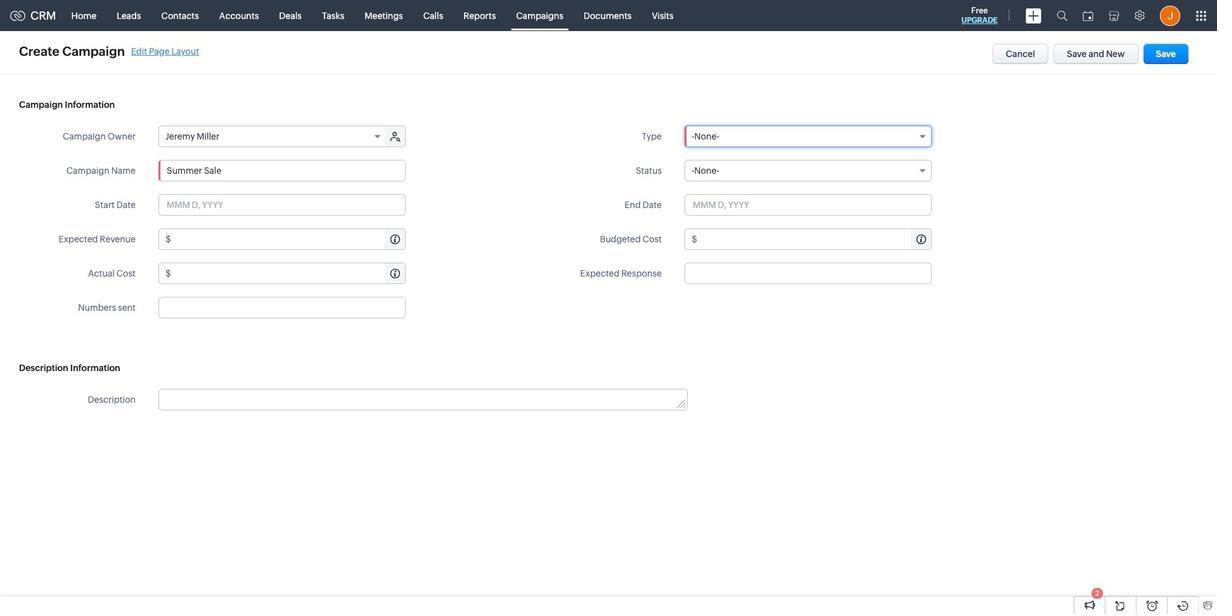 Task type: describe. For each thing, give the bounding box(es) containing it.
search image
[[1057, 10, 1068, 21]]

2 mmm d, yyyy text field from the left
[[685, 194, 932, 216]]

profile element
[[1153, 0, 1189, 31]]

logo image
[[10, 10, 25, 21]]

calendar image
[[1083, 10, 1094, 21]]



Task type: vqa. For each thing, say whether or not it's contained in the screenshot.
Other Modules field
no



Task type: locate. For each thing, give the bounding box(es) containing it.
create menu element
[[1019, 0, 1050, 31]]

None text field
[[159, 160, 406, 181]]

0 horizontal spatial mmm d, yyyy text field
[[159, 194, 406, 216]]

MMM D, YYYY text field
[[159, 194, 406, 216], [685, 194, 932, 216]]

search element
[[1050, 0, 1076, 31]]

None field
[[685, 126, 932, 147], [159, 126, 386, 147], [685, 160, 932, 181], [685, 126, 932, 147], [159, 126, 386, 147], [685, 160, 932, 181]]

create menu image
[[1026, 8, 1042, 23]]

1 mmm d, yyyy text field from the left
[[159, 194, 406, 216]]

1 horizontal spatial mmm d, yyyy text field
[[685, 194, 932, 216]]

None text field
[[173, 229, 405, 249], [700, 229, 932, 249], [685, 263, 932, 284], [173, 263, 405, 284], [159, 297, 406, 318], [159, 389, 688, 410], [173, 229, 405, 249], [700, 229, 932, 249], [685, 263, 932, 284], [173, 263, 405, 284], [159, 297, 406, 318], [159, 389, 688, 410]]

profile image
[[1161, 5, 1181, 26]]



